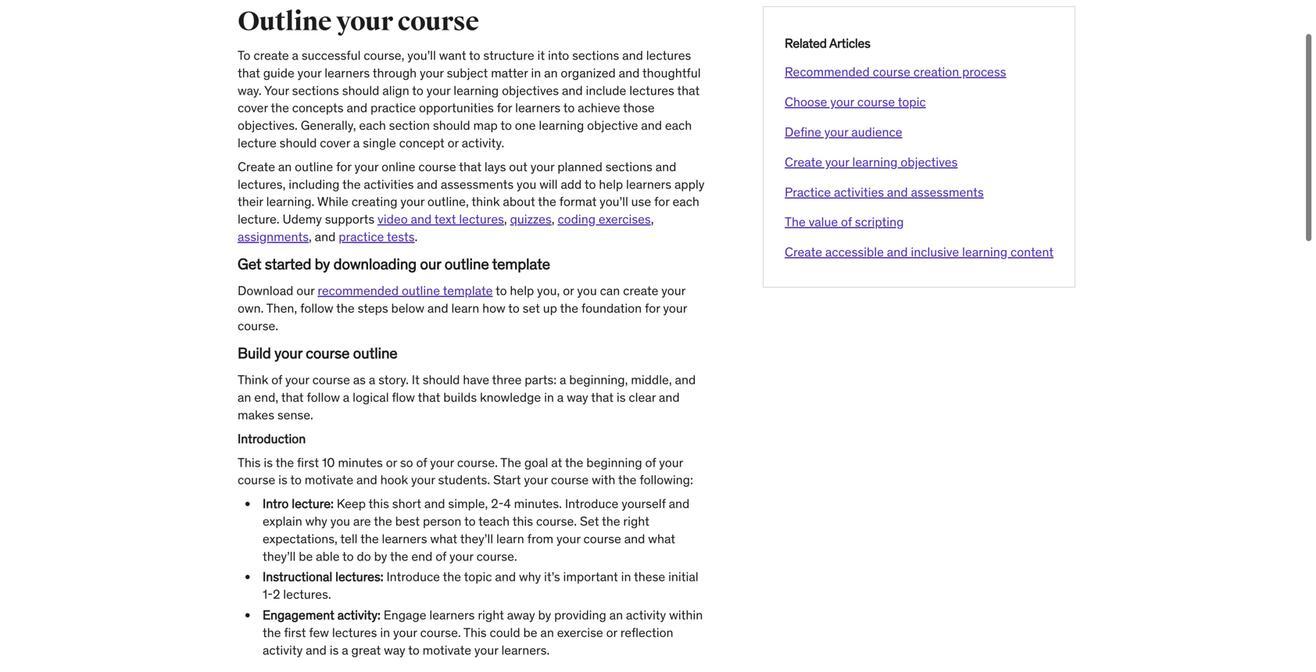 Task type: describe. For each thing, give the bounding box(es) containing it.
create for create accessible and inclusive learning content
[[785, 244, 823, 260]]

want
[[439, 47, 466, 63]]

lectures:
[[336, 569, 384, 585]]

format
[[560, 194, 597, 210]]

learners down successful
[[325, 65, 370, 81]]

and down middle,
[[659, 389, 680, 405]]

learn inside keep this short and simple, 2-4 minutes. introduce yourself and explain why you are the best person to teach this course. set the right expectations, tell the learners what they'll learn from your course and what they'll be able to do by the end of your course.
[[497, 531, 525, 547]]

that up sense.
[[281, 389, 304, 405]]

course. inside "then, follow the steps below and learn how to set up the foundation for your course."
[[238, 318, 278, 334]]

2
[[273, 587, 280, 603]]

and up generally,
[[347, 100, 368, 116]]

sense.
[[277, 407, 313, 423]]

outline up below at the left top of page
[[402, 283, 440, 299]]

start
[[493, 472, 521, 488]]

a right the parts:
[[560, 372, 566, 388]]

lecture:
[[292, 496, 334, 512]]

how
[[483, 300, 506, 316]]

simple,
[[448, 496, 488, 512]]

activity:
[[338, 607, 381, 623]]

0 horizontal spatial our
[[297, 283, 315, 299]]

the up do
[[361, 531, 379, 547]]

and down organized
[[562, 82, 583, 98]]

set
[[580, 513, 599, 529]]

while
[[317, 194, 349, 210]]

and inside "then, follow the steps below and learn how to set up the foundation for your course."
[[428, 300, 449, 316]]

providing
[[555, 607, 607, 623]]

way for in
[[384, 642, 406, 658]]

or inside to help you, or you can create your own.
[[563, 283, 574, 299]]

engagement activity:
[[263, 607, 381, 623]]

lectures inside engage learners right away by providing an activity within the first few lectures in your course. this could be an exercise or reflection activity and is a great way to motivate your learners.
[[332, 625, 377, 641]]

planned
[[558, 159, 603, 175]]

think
[[238, 372, 269, 388]]

learners inside create an outline for your online course that lays out your planned sections and lectures, including the activities and assessments you will add to help learners apply their learning. while creating your outline, think about the format you'll use for each lecture. udemy supports
[[626, 176, 672, 192]]

for up including
[[336, 159, 352, 175]]

students.
[[438, 472, 490, 488]]

that inside create an outline for your online course that lays out your planned sections and lectures, including the activities and assessments you will add to help learners apply their learning. while creating your outline, think about the format you'll use for each lecture. udemy supports
[[459, 159, 482, 175]]

sections inside create an outline for your online course that lays out your planned sections and lectures, including the activities and assessments you will add to help learners apply their learning. while creating your outline, think about the format you'll use for each lecture. udemy supports
[[606, 159, 653, 175]]

lectures.
[[283, 587, 331, 603]]

steps
[[358, 300, 388, 316]]

first inside engage learners right away by providing an activity within the first few lectures in your course. this could be an exercise or reflection activity and is a great way to motivate your learners.
[[284, 625, 306, 641]]

download
[[238, 283, 294, 299]]

.
[[415, 229, 418, 245]]

to help you, or you can create your own.
[[238, 283, 686, 316]]

your up will at the left
[[531, 159, 555, 175]]

minutes
[[338, 455, 383, 471]]

recommended course creation process
[[785, 64, 1007, 80]]

and up apply
[[656, 159, 677, 175]]

, left coding
[[552, 211, 555, 227]]

and right middle,
[[675, 372, 696, 388]]

to left one
[[501, 117, 512, 133]]

that down thoughtful
[[677, 82, 700, 98]]

below
[[391, 300, 425, 316]]

in inside the 'to create a successful course, you'll want to structure it into sections and lectures that guide your learners through your subject matter in an organized and thoughtful way. your sections should align to your learning objectives and include lectures that cover the concepts and practice opportunities for learners to achieve those objectives. generally, each section should map to one learning objective and each lecture should cover a single concept or activity.'
[[531, 65, 541, 81]]

your down goal in the bottom left of the page
[[524, 472, 548, 488]]

away
[[507, 607, 535, 623]]

the left the end
[[390, 548, 409, 564]]

each up single
[[359, 117, 386, 133]]

the value of scripting
[[785, 214, 904, 230]]

1 horizontal spatial assessments
[[911, 184, 984, 200]]

your up opportunities
[[427, 82, 451, 98]]

audience
[[852, 124, 903, 140]]

your up video
[[401, 194, 425, 210]]

udemy
[[283, 211, 322, 227]]

outline your course
[[238, 5, 479, 38]]

0 vertical spatial the
[[785, 214, 806, 230]]

your up course,
[[336, 5, 393, 38]]

or inside think of your course as a story. it should have three parts: a beginning, middle, and an end, that follow a logical flow that builds knowledge in a way that is clear and makes sense. introduction this is the first 10 minutes or so of your course. the goal at the beginning of your course is to motivate and hook your students. start your course with the following:
[[386, 455, 397, 471]]

the inside the 'to create a successful course, you'll want to structure it into sections and lectures that guide your learners through your subject matter in an organized and thoughtful way. your sections should align to your learning objectives and include lectures that cover the concepts and practice opportunities for learners to achieve those objectives. generally, each section should map to one learning objective and each lecture should cover a single concept or activity.'
[[271, 100, 289, 116]]

generally,
[[301, 117, 356, 133]]

a left logical
[[343, 389, 350, 405]]

subject
[[447, 65, 488, 81]]

your up following:
[[659, 455, 683, 471]]

creation
[[914, 64, 960, 80]]

to inside to help you, or you can create your own.
[[496, 283, 507, 299]]

your right 'build'
[[275, 344, 302, 362]]

lectures up the those
[[630, 82, 675, 98]]

outline up as
[[353, 344, 398, 362]]

learning.
[[266, 194, 315, 210]]

be inside engage learners right away by providing an activity within the first few lectures in your course. this could be an exercise or reflection activity and is a great way to motivate your learners.
[[524, 625, 538, 641]]

and up thoughtful
[[623, 47, 643, 63]]

the right at
[[565, 455, 584, 471]]

your right define
[[825, 124, 849, 140]]

instructional lectures:
[[263, 569, 384, 585]]

a up guide
[[292, 47, 299, 63]]

your down the want
[[420, 65, 444, 81]]

own.
[[238, 300, 264, 316]]

out
[[509, 159, 528, 175]]

the right set
[[602, 513, 621, 529]]

learn inside "then, follow the steps below and learn how to set up the foundation for your course."
[[452, 300, 480, 316]]

articles
[[830, 35, 871, 51]]

expectations,
[[263, 531, 338, 547]]

to inside "then, follow the steps below and learn how to set up the foundation for your course."
[[508, 300, 520, 316]]

your down engage
[[393, 625, 417, 641]]

within
[[669, 607, 703, 623]]

the down introduction
[[276, 455, 294, 471]]

at
[[551, 455, 562, 471]]

section
[[389, 117, 430, 133]]

to up 'subject'
[[469, 47, 481, 63]]

in inside think of your course as a story. it should have three parts: a beginning, middle, and an end, that follow a logical flow that builds knowledge in a way that is clear and makes sense. introduction this is the first 10 minutes or so of your course. the goal at the beginning of your course is to motivate and hook your students. start your course with the following:
[[544, 389, 554, 405]]

to left achieve
[[564, 100, 575, 116]]

middle,
[[631, 372, 672, 388]]

is left clear
[[617, 389, 626, 405]]

an up learners.
[[541, 625, 554, 641]]

0 vertical spatial template
[[492, 254, 550, 273]]

of right so
[[416, 455, 427, 471]]

course inside keep this short and simple, 2-4 minutes. introduce yourself and explain why you are the best person to teach this course. set the right expectations, tell the learners what they'll learn from your course and what they'll be able to do by the end of your course.
[[584, 531, 622, 547]]

and down the minutes
[[357, 472, 377, 488]]

is up intro
[[278, 472, 288, 488]]

able
[[316, 548, 340, 564]]

, down use
[[651, 211, 654, 227]]

and up person
[[425, 496, 445, 512]]

create your learning objectives
[[785, 154, 958, 170]]

to left do
[[343, 548, 354, 564]]

course,
[[364, 47, 405, 63]]

flow
[[392, 389, 415, 405]]

why inside introduce the topic and why it's important in these initial 1-2 lectures.
[[519, 569, 541, 585]]

0 vertical spatial cover
[[238, 100, 268, 116]]

three
[[492, 372, 522, 388]]

you'll inside the 'to create a successful course, you'll want to structure it into sections and lectures that guide your learners through your subject matter in an organized and thoughtful way. your sections should align to your learning objectives and include lectures that cover the concepts and practice opportunities for learners to achieve those objectives. generally, each section should map to one learning objective and each lecture should cover a single concept or activity.'
[[408, 47, 436, 63]]

create inside the 'to create a successful course, you'll want to structure it into sections and lectures that guide your learners through your subject matter in an organized and thoughtful way. your sections should align to your learning objectives and include lectures that cover the concepts and practice opportunities for learners to achieve those objectives. generally, each section should map to one learning objective and each lecture should cover a single concept or activity.'
[[254, 47, 289, 63]]

great
[[352, 642, 381, 658]]

tell
[[340, 531, 358, 547]]

2 what from the left
[[648, 531, 676, 547]]

your inside to help you, or you can create your own.
[[662, 283, 686, 299]]

to create a successful course, you'll want to structure it into sections and lectures that guide your learners through your subject matter in an organized and thoughtful way. your sections should align to your learning objectives and include lectures that cover the concepts and practice opportunities for learners to achieve those objectives. generally, each section should map to one learning objective and each lecture should cover a single concept or activity.
[[238, 47, 701, 151]]

should down opportunities
[[433, 117, 470, 133]]

then, follow the steps below and learn how to set up the foundation for your course.
[[238, 300, 687, 334]]

your down define your audience link
[[826, 154, 850, 170]]

the inside think of your course as a story. it should have three parts: a beginning, middle, and an end, that follow a logical flow that builds knowledge in a way that is clear and makes sense. introduction this is the first 10 minutes or so of your course. the goal at the beginning of your course is to motivate and hook your students. start your course with the following:
[[501, 455, 522, 471]]

1 vertical spatial they'll
[[263, 548, 296, 564]]

by inside engage learners right away by providing an activity within the first few lectures in your course. this could be an exercise or reflection activity and is a great way to motivate your learners.
[[538, 607, 551, 623]]

to right align
[[412, 82, 424, 98]]

to down simple,
[[464, 513, 476, 529]]

build your course outline
[[238, 344, 398, 362]]

for right use
[[654, 194, 670, 210]]

and up .
[[411, 211, 432, 227]]

should down generally,
[[280, 135, 317, 151]]

the down recommended
[[336, 300, 355, 316]]

should left align
[[342, 82, 380, 98]]

and up outline,
[[417, 176, 438, 192]]

your up students.
[[430, 455, 454, 471]]

your down set
[[557, 531, 581, 547]]

or inside the 'to create a successful course, you'll want to structure it into sections and lectures that guide your learners through your subject matter in an organized and thoughtful way. your sections should align to your learning objectives and include lectures that cover the concepts and practice opportunities for learners to achieve those objectives. generally, each section should map to one learning objective and each lecture should cover a single concept or activity.'
[[448, 135, 459, 151]]

practice activities and assessments
[[785, 184, 984, 200]]

knowledge
[[480, 389, 541, 405]]

4
[[504, 496, 511, 512]]

and up scripting
[[887, 184, 908, 200]]

practice
[[785, 184, 831, 200]]

assignments
[[238, 229, 309, 245]]

learning left content
[[963, 244, 1008, 260]]

create inside to help you, or you can create your own.
[[623, 283, 659, 299]]

to inside create an outline for your online course that lays out your planned sections and lectures, including the activities and assessments you will add to help learners apply their learning. while creating your outline, think about the format you'll use for each lecture. udemy supports
[[585, 176, 596, 192]]

or inside engage learners right away by providing an activity within the first few lectures in your course. this could be an exercise or reflection activity and is a great way to motivate your learners.
[[606, 625, 618, 641]]

your down successful
[[298, 65, 322, 81]]

video and text lectures link
[[378, 211, 504, 227]]

best
[[395, 513, 420, 529]]

organized
[[561, 65, 616, 81]]

and up include
[[619, 65, 640, 81]]

related
[[785, 35, 827, 51]]

your up introduce the topic and why it's important in these initial 1-2 lectures.
[[450, 548, 474, 564]]

1 horizontal spatial topic
[[898, 94, 926, 110]]

practice activities and assessments link
[[785, 184, 984, 200]]

0 vertical spatial they'll
[[460, 531, 493, 547]]

and down scripting
[[887, 244, 908, 260]]

introduce the topic and why it's important in these initial 1-2 lectures.
[[263, 569, 699, 603]]

learners.
[[502, 642, 550, 658]]

outline
[[238, 5, 332, 38]]

lectures up thoughtful
[[646, 47, 691, 63]]

course. up from
[[536, 513, 577, 529]]

your down single
[[355, 159, 379, 175]]

way for beginning,
[[567, 389, 589, 405]]

get started by downloading our outline template
[[238, 254, 550, 273]]

1 horizontal spatial activities
[[834, 184, 884, 200]]

10
[[322, 455, 335, 471]]

makes
[[238, 407, 274, 423]]

follow inside think of your course as a story. it should have three parts: a beginning, middle, and an end, that follow a logical flow that builds knowledge in a way that is clear and makes sense. introduction this is the first 10 minutes or so of your course. the goal at the beginning of your course is to motivate and hook your students. start your course with the following:
[[307, 389, 340, 405]]

the down beginning
[[618, 472, 637, 488]]

each down thoughtful
[[665, 117, 692, 133]]

and down yourself
[[625, 531, 645, 547]]

an up reflection
[[610, 607, 623, 623]]

outline up to help you, or you can create your own.
[[445, 254, 489, 273]]

be inside keep this short and simple, 2-4 minutes. introduce yourself and explain why you are the best person to teach this course. set the right expectations, tell the learners what they'll learn from your course and what they'll be able to do by the end of your course.
[[299, 548, 313, 564]]

their
[[238, 194, 263, 210]]

learners inside engage learners right away by providing an activity within the first few lectures in your course. this could be an exercise or reflection activity and is a great way to motivate your learners.
[[430, 607, 475, 623]]

define
[[785, 124, 822, 140]]

a left single
[[353, 135, 360, 151]]

in inside introduce the topic and why it's important in these initial 1-2 lectures.
[[621, 569, 631, 585]]

right inside keep this short and simple, 2-4 minutes. introduce yourself and explain why you are the best person to teach this course. set the right expectations, tell the learners what they'll learn from your course and what they'll be able to do by the end of your course.
[[624, 513, 650, 529]]

create an outline for your online course that lays out your planned sections and lectures, including the activities and assessments you will add to help learners apply their learning. while creating your outline, think about the format you'll use for each lecture. udemy supports
[[238, 159, 705, 227]]

the right the are
[[374, 513, 392, 529]]

activity.
[[462, 135, 505, 151]]

way.
[[238, 82, 262, 98]]

the down will at the left
[[538, 194, 557, 210]]

learning down audience
[[853, 154, 898, 170]]

process
[[963, 64, 1007, 80]]

your inside "then, follow the steps below and learn how to set up the foundation for your course."
[[663, 300, 687, 316]]

practice tests link
[[339, 229, 415, 245]]

could
[[490, 625, 520, 641]]

beginning
[[587, 455, 642, 471]]

so
[[400, 455, 413, 471]]

this inside think of your course as a story. it should have three parts: a beginning, middle, and an end, that follow a logical flow that builds knowledge in a way that is clear and makes sense. introduction this is the first 10 minutes or so of your course. the goal at the beginning of your course is to motivate and hook your students. start your course with the following:
[[238, 455, 261, 471]]

clear
[[629, 389, 656, 405]]

have
[[463, 372, 489, 388]]

to inside engage learners right away by providing an activity within the first few lectures in your course. this could be an exercise or reflection activity and is a great way to motivate your learners.
[[408, 642, 420, 658]]

course. up introduce the topic and why it's important in these initial 1-2 lectures.
[[477, 548, 517, 564]]

can
[[600, 283, 620, 299]]

1 vertical spatial objectives
[[901, 154, 958, 170]]

about
[[503, 194, 535, 210]]

0 vertical spatial sections
[[572, 47, 620, 63]]

, down the udemy
[[309, 229, 312, 245]]



Task type: vqa. For each thing, say whether or not it's contained in the screenshot.
the bottommost our
yes



Task type: locate. For each thing, give the bounding box(es) containing it.
align
[[383, 82, 410, 98]]

this left "could"
[[464, 625, 487, 641]]

a right as
[[369, 372, 376, 388]]

template up the you,
[[492, 254, 550, 273]]

course. inside engage learners right away by providing an activity within the first few lectures in your course. this could be an exercise or reflection activity and is a great way to motivate your learners.
[[420, 625, 461, 641]]

topic inside introduce the topic and why it's important in these initial 1-2 lectures.
[[464, 569, 492, 585]]

each inside create an outline for your online course that lays out your planned sections and lectures, including the activities and assessments you will add to help learners apply their learning. while creating your outline, think about the format you'll use for each lecture. udemy supports
[[673, 194, 700, 210]]

by
[[315, 254, 330, 273], [374, 548, 387, 564], [538, 607, 551, 623]]

introduce
[[565, 496, 619, 512], [387, 569, 440, 585]]

1 vertical spatial follow
[[307, 389, 340, 405]]

are
[[353, 513, 371, 529]]

by inside keep this short and simple, 2-4 minutes. introduce yourself and explain why you are the best person to teach this course. set the right expectations, tell the learners what they'll learn from your course and what they'll be able to do by the end of your course.
[[374, 548, 387, 564]]

include
[[586, 82, 627, 98]]

learners
[[325, 65, 370, 81], [515, 100, 561, 116], [626, 176, 672, 192], [382, 531, 427, 547], [430, 607, 475, 623]]

in
[[531, 65, 541, 81], [544, 389, 554, 405], [621, 569, 631, 585], [380, 625, 390, 641]]

your down so
[[411, 472, 435, 488]]

2 vertical spatial by
[[538, 607, 551, 623]]

our up recommended outline template link
[[420, 254, 441, 273]]

1 horizontal spatial way
[[567, 389, 589, 405]]

0 horizontal spatial you'll
[[408, 47, 436, 63]]

follow right 'then,'
[[300, 300, 334, 316]]

content
[[1011, 244, 1054, 260]]

keep this short and simple, 2-4 minutes. introduce yourself and explain why you are the best person to teach this course. set the right expectations, tell the learners what they'll learn from your course and what they'll be able to do by the end of your course.
[[263, 496, 690, 564]]

downloading
[[334, 254, 417, 273]]

think
[[472, 194, 500, 210]]

the right up
[[560, 300, 579, 316]]

matter
[[491, 65, 528, 81]]

lecture.
[[238, 211, 280, 227]]

video and text lectures , quizzes , coding exercises , assignments , and practice tests .
[[238, 211, 654, 245]]

with
[[592, 472, 616, 488]]

an down think
[[238, 389, 251, 405]]

1 horizontal spatial what
[[648, 531, 676, 547]]

sections up organized
[[572, 47, 620, 63]]

1 what from the left
[[430, 531, 458, 547]]

and inside introduce the topic and why it's important in these initial 1-2 lectures.
[[495, 569, 516, 585]]

set
[[523, 300, 540, 316]]

and down the udemy
[[315, 229, 336, 245]]

what down yourself
[[648, 531, 676, 547]]

you up about
[[517, 176, 537, 192]]

hook
[[380, 472, 408, 488]]

that left lays
[[459, 159, 482, 175]]

motivate inside engage learners right away by providing an activity within the first few lectures in your course. this could be an exercise or reflection activity and is a great way to motivate your learners.
[[423, 642, 472, 658]]

1 horizontal spatial be
[[524, 625, 538, 641]]

way inside think of your course as a story. it should have three parts: a beginning, middle, and an end, that follow a logical flow that builds knowledge in a way that is clear and makes sense. introduction this is the first 10 minutes or so of your course. the goal at the beginning of your course is to motivate and hook your students. start your course with the following:
[[567, 389, 589, 405]]

these
[[634, 569, 666, 585]]

teach
[[479, 513, 510, 529]]

0 horizontal spatial cover
[[238, 100, 268, 116]]

course inside create an outline for your online course that lays out your planned sections and lectures, including the activities and assessments you will add to help learners apply their learning. while creating your outline, think about the format you'll use for each lecture. udemy supports
[[419, 159, 456, 175]]

this inside engage learners right away by providing an activity within the first few lectures in your course. this could be an exercise or reflection activity and is a great way to motivate your learners.
[[464, 625, 487, 641]]

this down minutes.
[[513, 513, 533, 529]]

this up the are
[[369, 496, 389, 512]]

lectures inside video and text lectures , quizzes , coding exercises , assignments , and practice tests .
[[459, 211, 504, 227]]

into
[[548, 47, 569, 63]]

1 vertical spatial way
[[384, 642, 406, 658]]

0 vertical spatial why
[[305, 513, 328, 529]]

0 horizontal spatial this
[[238, 455, 261, 471]]

you'll left the want
[[408, 47, 436, 63]]

motivate inside think of your course as a story. it should have three parts: a beginning, middle, and an end, that follow a logical flow that builds knowledge in a way that is clear and makes sense. introduction this is the first 10 minutes or so of your course. the goal at the beginning of your course is to motivate and hook your students. start your course with the following:
[[305, 472, 354, 488]]

0 vertical spatial you
[[517, 176, 537, 192]]

each
[[359, 117, 386, 133], [665, 117, 692, 133], [673, 194, 700, 210]]

0 vertical spatial you'll
[[408, 47, 436, 63]]

you'll
[[408, 47, 436, 63], [600, 194, 629, 210]]

should inside think of your course as a story. it should have three parts: a beginning, middle, and an end, that follow a logical flow that builds knowledge in a way that is clear and makes sense. introduction this is the first 10 minutes or so of your course. the goal at the beginning of your course is to motivate and hook your students. start your course with the following:
[[423, 372, 460, 388]]

1 vertical spatial you
[[577, 283, 597, 299]]

download our recommended outline template
[[238, 283, 493, 299]]

to inside think of your course as a story. it should have three parts: a beginning, middle, and an end, that follow a logical flow that builds knowledge in a way that is clear and makes sense. introduction this is the first 10 minutes or so of your course. the goal at the beginning of your course is to motivate and hook your students. start your course with the following:
[[290, 472, 302, 488]]

1 vertical spatial template
[[443, 283, 493, 299]]

use
[[632, 194, 651, 210]]

0 vertical spatial way
[[567, 389, 589, 405]]

0 horizontal spatial learn
[[452, 300, 480, 316]]

lectures,
[[238, 176, 286, 192]]

map
[[473, 117, 498, 133]]

successful
[[302, 47, 361, 63]]

0 horizontal spatial activities
[[364, 176, 414, 192]]

1 vertical spatial practice
[[339, 229, 384, 245]]

a right knowledge
[[557, 389, 564, 405]]

learners up one
[[515, 100, 561, 116]]

story.
[[379, 372, 409, 388]]

2 horizontal spatial by
[[538, 607, 551, 623]]

follow
[[300, 300, 334, 316], [307, 389, 340, 405]]

1 horizontal spatial our
[[420, 254, 441, 273]]

outline
[[295, 159, 333, 175], [445, 254, 489, 273], [402, 283, 440, 299], [353, 344, 398, 362]]

short
[[392, 496, 421, 512]]

1 horizontal spatial by
[[374, 548, 387, 564]]

0 vertical spatial right
[[624, 513, 650, 529]]

builds
[[444, 389, 477, 405]]

your down "could"
[[475, 642, 499, 658]]

0 horizontal spatial way
[[384, 642, 406, 658]]

that up "way."
[[238, 65, 260, 81]]

0 vertical spatial be
[[299, 548, 313, 564]]

help down planned
[[599, 176, 623, 192]]

exercise
[[557, 625, 603, 641]]

is inside engage learners right away by providing an activity within the first few lectures in your course. this could be an exercise or reflection activity and is a great way to motivate your learners.
[[330, 642, 339, 658]]

sections
[[572, 47, 620, 63], [292, 82, 339, 98], [606, 159, 653, 175]]

help inside create an outline for your online course that lays out your planned sections and lectures, including the activities and assessments you will add to help learners apply their learning. while creating your outline, think about the format you'll use for each lecture. udemy supports
[[599, 176, 623, 192]]

, down about
[[504, 211, 507, 227]]

you inside create an outline for your online course that lays out your planned sections and lectures, including the activities and assessments you will add to help learners apply their learning. while creating your outline, think about the format you'll use for each lecture. udemy supports
[[517, 176, 537, 192]]

should right the it
[[423, 372, 460, 388]]

practice down supports
[[339, 229, 384, 245]]

video
[[378, 211, 408, 227]]

a
[[292, 47, 299, 63], [353, 135, 360, 151], [369, 372, 376, 388], [560, 372, 566, 388], [343, 389, 350, 405], [557, 389, 564, 405], [342, 642, 348, 658]]

to left set
[[508, 300, 520, 316]]

our up 'then,'
[[297, 283, 315, 299]]

1 horizontal spatial why
[[519, 569, 541, 585]]

in left these
[[621, 569, 631, 585]]

what down person
[[430, 531, 458, 547]]

learning right one
[[539, 117, 584, 133]]

engage
[[384, 607, 427, 623]]

your up define your audience link
[[831, 94, 855, 110]]

and down few
[[306, 642, 327, 658]]

0 horizontal spatial assessments
[[441, 176, 514, 192]]

right inside engage learners right away by providing an activity within the first few lectures in your course. this could be an exercise or reflection activity and is a great way to motivate your learners.
[[478, 607, 504, 623]]

1 vertical spatial activity
[[263, 642, 303, 658]]

the inside introduce the topic and why it's important in these initial 1-2 lectures.
[[443, 569, 461, 585]]

0 horizontal spatial the
[[501, 455, 522, 471]]

1 vertical spatial right
[[478, 607, 504, 623]]

of up following:
[[645, 455, 656, 471]]

build
[[238, 344, 271, 362]]

0 horizontal spatial activity
[[263, 642, 303, 658]]

create inside create an outline for your online course that lays out your planned sections and lectures, including the activities and assessments you will add to help learners apply their learning. while creating your outline, think about the format you'll use for each lecture. udemy supports
[[238, 159, 275, 175]]

1 horizontal spatial activity
[[626, 607, 666, 623]]

think of your course as a story. it should have three parts: a beginning, middle, and an end, that follow a logical flow that builds knowledge in a way that is clear and makes sense. introduction this is the first 10 minutes or so of your course. the goal at the beginning of your course is to motivate and hook your students. start your course with the following:
[[238, 372, 696, 488]]

1 horizontal spatial you'll
[[600, 194, 629, 210]]

you'll inside create an outline for your online course that lays out your planned sections and lectures, including the activities and assessments you will add to help learners apply their learning. while creating your outline, think about the format you'll use for each lecture. udemy supports
[[600, 194, 629, 210]]

practice
[[371, 100, 416, 116], [339, 229, 384, 245]]

introduce inside introduce the topic and why it's important in these initial 1-2 lectures.
[[387, 569, 440, 585]]

they'll down teach
[[460, 531, 493, 547]]

an inside create an outline for your online course that lays out your planned sections and lectures, including the activities and assessments you will add to help learners apply their learning. while creating your outline, think about the format you'll use for each lecture. udemy supports
[[278, 159, 292, 175]]

for inside the 'to create a successful course, you'll want to structure it into sections and lectures that guide your learners through your subject matter in an organized and thoughtful way. your sections should align to your learning objectives and include lectures that cover the concepts and practice opportunities for learners to achieve those objectives. generally, each section should map to one learning objective and each lecture should cover a single concept or activity.'
[[497, 100, 512, 116]]

1 vertical spatial you'll
[[600, 194, 629, 210]]

help inside to help you, or you can create your own.
[[510, 283, 534, 299]]

by right away
[[538, 607, 551, 623]]

way inside engage learners right away by providing an activity within the first few lectures in your course. this could be an exercise or reflection activity and is a great way to motivate your learners.
[[384, 642, 406, 658]]

0 vertical spatial learn
[[452, 300, 480, 316]]

way
[[567, 389, 589, 405], [384, 642, 406, 658]]

practice inside the 'to create a successful course, you'll want to structure it into sections and lectures that guide your learners through your subject matter in an organized and thoughtful way. your sections should align to your learning objectives and include lectures that cover the concepts and practice opportunities for learners to achieve those objectives. generally, each section should map to one learning objective and each lecture should cover a single concept or activity.'
[[371, 100, 416, 116]]

1 vertical spatial introduce
[[387, 569, 440, 585]]

follow up sense.
[[307, 389, 340, 405]]

get
[[238, 254, 262, 273]]

objectives inside the 'to create a successful course, you'll want to structure it into sections and lectures that guide your learners through your subject matter in an organized and thoughtful way. your sections should align to your learning objectives and include lectures that cover the concepts and practice opportunities for learners to achieve those objectives. generally, each section should map to one learning objective and each lecture should cover a single concept or activity.'
[[502, 82, 559, 98]]

2 vertical spatial you
[[331, 513, 350, 529]]

objectives
[[502, 82, 559, 98], [901, 154, 958, 170]]

for
[[497, 100, 512, 116], [336, 159, 352, 175], [654, 194, 670, 210], [645, 300, 660, 316]]

or left so
[[386, 455, 397, 471]]

and inside engage learners right away by providing an activity within the first few lectures in your course. this could be an exercise or reflection activity and is a great way to motivate your learners.
[[306, 642, 327, 658]]

1 vertical spatial by
[[374, 548, 387, 564]]

create
[[254, 47, 289, 63], [623, 283, 659, 299]]

1 vertical spatial be
[[524, 625, 538, 641]]

0 vertical spatial this
[[238, 455, 261, 471]]

course. down the own.
[[238, 318, 278, 334]]

create down define
[[785, 154, 823, 170]]

outline inside create an outline for your online course that lays out your planned sections and lectures, including the activities and assessments you will add to help learners apply their learning. while creating your outline, think about the format you'll use for each lecture. udemy supports
[[295, 159, 333, 175]]

of right the end
[[436, 548, 447, 564]]

1 vertical spatial this
[[513, 513, 533, 529]]

recommended
[[318, 283, 399, 299]]

0 horizontal spatial they'll
[[263, 548, 296, 564]]

course. inside think of your course as a story. it should have three parts: a beginning, middle, and an end, that follow a logical flow that builds knowledge in a way that is clear and makes sense. introduction this is the first 10 minutes or so of your course. the goal at the beginning of your course is to motivate and hook your students. start your course with the following:
[[457, 455, 498, 471]]

foundation
[[582, 300, 642, 316]]

supports
[[325, 211, 375, 227]]

0 vertical spatial practice
[[371, 100, 416, 116]]

it
[[538, 47, 545, 63]]

create for create your learning objectives
[[785, 154, 823, 170]]

in inside engage learners right away by providing an activity within the first few lectures in your course. this could be an exercise or reflection activity and is a great way to motivate your learners.
[[380, 625, 390, 641]]

0 vertical spatial topic
[[898, 94, 926, 110]]

the inside engage learners right away by providing an activity within the first few lectures in your course. this could be an exercise or reflection activity and is a great way to motivate your learners.
[[263, 625, 281, 641]]

0 vertical spatial motivate
[[305, 472, 354, 488]]

lectures down think
[[459, 211, 504, 227]]

be
[[299, 548, 313, 564], [524, 625, 538, 641]]

first
[[297, 455, 319, 471], [284, 625, 306, 641]]

first inside think of your course as a story. it should have three parts: a beginning, middle, and an end, that follow a logical flow that builds knowledge in a way that is clear and makes sense. introduction this is the first 10 minutes or so of your course. the goal at the beginning of your course is to motivate and hook your students. start your course with the following:
[[297, 455, 319, 471]]

quizzes link
[[510, 211, 552, 227]]

2 horizontal spatial you
[[577, 283, 597, 299]]

achieve
[[578, 100, 621, 116]]

keep
[[337, 496, 366, 512]]

you inside keep this short and simple, 2-4 minutes. introduce yourself and explain why you are the best person to teach this course. set the right expectations, tell the learners what they'll learn from your course and what they'll be able to do by the end of your course.
[[331, 513, 350, 529]]

1 vertical spatial cover
[[320, 135, 350, 151]]

apply
[[675, 176, 705, 192]]

create up guide
[[254, 47, 289, 63]]

0 vertical spatial follow
[[300, 300, 334, 316]]

concept
[[399, 135, 445, 151]]

as
[[353, 372, 366, 388]]

1 horizontal spatial right
[[624, 513, 650, 529]]

1 vertical spatial our
[[297, 283, 315, 299]]

learning down 'subject'
[[454, 82, 499, 98]]

0 horizontal spatial objectives
[[502, 82, 559, 98]]

0 horizontal spatial help
[[510, 283, 534, 299]]

coding
[[558, 211, 596, 227]]

and down following:
[[669, 496, 690, 512]]

0 vertical spatial create
[[254, 47, 289, 63]]

0 horizontal spatial why
[[305, 513, 328, 529]]

recommended outline template link
[[318, 283, 493, 299]]

first down the engagement
[[284, 625, 306, 641]]

learn down teach
[[497, 531, 525, 547]]

0 horizontal spatial introduce
[[387, 569, 440, 585]]

an inside the 'to create a successful course, you'll want to structure it into sections and lectures that guide your learners through your subject matter in an organized and thoughtful way. your sections should align to your learning objectives and include lectures that cover the concepts and practice opportunities for learners to achieve those objectives. generally, each section should map to one learning objective and each lecture should cover a single concept or activity.'
[[544, 65, 558, 81]]

1 vertical spatial motivate
[[423, 642, 472, 658]]

related articles
[[785, 35, 871, 51]]

objectives down matter
[[502, 82, 559, 98]]

0 horizontal spatial create
[[254, 47, 289, 63]]

why down lecture:
[[305, 513, 328, 529]]

0 vertical spatial by
[[315, 254, 330, 273]]

0 horizontal spatial be
[[299, 548, 313, 564]]

1 horizontal spatial cover
[[320, 135, 350, 151]]

your
[[264, 82, 289, 98]]

0 horizontal spatial topic
[[464, 569, 492, 585]]

0 vertical spatial introduce
[[565, 496, 619, 512]]

follow inside "then, follow the steps below and learn how to set up the foundation for your course."
[[300, 300, 334, 316]]

you inside to help you, or you can create your own.
[[577, 283, 597, 299]]

those
[[623, 100, 655, 116]]

1 horizontal spatial motivate
[[423, 642, 472, 658]]

help up set
[[510, 283, 534, 299]]

of up end,
[[272, 372, 282, 388]]

1 vertical spatial create
[[623, 283, 659, 299]]

or right the you,
[[563, 283, 574, 299]]

a inside engage learners right away by providing an activity within the first few lectures in your course. this could be an exercise or reflection activity and is a great way to motivate your learners.
[[342, 642, 348, 658]]

the value of scripting link
[[785, 214, 904, 230]]

0 vertical spatial first
[[297, 455, 319, 471]]

1-
[[263, 587, 273, 603]]

learners inside keep this short and simple, 2-4 minutes. introduce yourself and explain why you are the best person to teach this course. set the right expectations, tell the learners what they'll learn from your course and what they'll be able to do by the end of your course.
[[382, 531, 427, 547]]

1 vertical spatial sections
[[292, 82, 339, 98]]

for inside "then, follow the steps below and learn how to set up the foundation for your course."
[[645, 300, 660, 316]]

activities down create your learning objectives
[[834, 184, 884, 200]]

activity up reflection
[[626, 607, 666, 623]]

activities down online
[[364, 176, 414, 192]]

of right 'value'
[[841, 214, 852, 230]]

0 vertical spatial this
[[369, 496, 389, 512]]

0 horizontal spatial this
[[369, 496, 389, 512]]

why inside keep this short and simple, 2-4 minutes. introduce yourself and explain why you are the best person to teach this course. set the right expectations, tell the learners what they'll learn from your course and what they'll be able to do by the end of your course.
[[305, 513, 328, 529]]

the up start
[[501, 455, 522, 471]]

way down the beginning,
[[567, 389, 589, 405]]

intro
[[263, 496, 289, 512]]

motivate down 10 on the bottom left
[[305, 472, 354, 488]]

what
[[430, 531, 458, 547], [648, 531, 676, 547]]

first left 10 on the bottom left
[[297, 455, 319, 471]]

accessible
[[826, 244, 884, 260]]

parts:
[[525, 372, 557, 388]]

1 horizontal spatial learn
[[497, 531, 525, 547]]

activities inside create an outline for your online course that lays out your planned sections and lectures, including the activities and assessments you will add to help learners apply their learning. while creating your outline, think about the format you'll use for each lecture. udemy supports
[[364, 176, 414, 192]]

1 horizontal spatial you
[[517, 176, 537, 192]]

you up tell
[[331, 513, 350, 529]]

guide
[[263, 65, 295, 81]]

lectures down 'activity:'
[[332, 625, 377, 641]]

that down the beginning,
[[591, 389, 614, 405]]

they'll down expectations,
[[263, 548, 296, 564]]

introduce inside keep this short and simple, 2-4 minutes. introduce yourself and explain why you are the best person to teach this course. set the right expectations, tell the learners what they'll learn from your course and what they'll be able to do by the end of your course.
[[565, 496, 619, 512]]

or right "exercise" at the left
[[606, 625, 618, 641]]

choose
[[785, 94, 828, 110]]

0 horizontal spatial by
[[315, 254, 330, 273]]

a left great on the bottom of page
[[342, 642, 348, 658]]

2 vertical spatial sections
[[606, 159, 653, 175]]

1 horizontal spatial this
[[464, 625, 487, 641]]

0 horizontal spatial what
[[430, 531, 458, 547]]

your down build your course outline
[[285, 372, 309, 388]]

to up how
[[496, 283, 507, 299]]

1 vertical spatial help
[[510, 283, 534, 299]]

0 vertical spatial help
[[599, 176, 623, 192]]

create for create an outline for your online course that lays out your planned sections and lectures, including the activities and assessments you will add to help learners apply their learning. while creating your outline, think about the format you'll use for each lecture. udemy supports
[[238, 159, 275, 175]]

1 vertical spatial topic
[[464, 569, 492, 585]]

1 horizontal spatial the
[[785, 214, 806, 230]]

the
[[271, 100, 289, 116], [343, 176, 361, 192], [538, 194, 557, 210], [336, 300, 355, 316], [560, 300, 579, 316], [276, 455, 294, 471], [565, 455, 584, 471], [618, 472, 637, 488], [374, 513, 392, 529], [602, 513, 621, 529], [361, 531, 379, 547], [390, 548, 409, 564], [443, 569, 461, 585], [263, 625, 281, 641]]

single
[[363, 135, 396, 151]]

1 vertical spatial learn
[[497, 531, 525, 547]]

0 horizontal spatial right
[[478, 607, 504, 623]]

learners down introduce the topic and why it's important in these initial 1-2 lectures.
[[430, 607, 475, 623]]

1 horizontal spatial help
[[599, 176, 623, 192]]

in down the parts:
[[544, 389, 554, 405]]

that down the it
[[418, 389, 441, 405]]

of inside keep this short and simple, 2-4 minutes. introduce yourself and explain why you are the best person to teach this course. set the right expectations, tell the learners what they'll learn from your course and what they'll be able to do by the end of your course.
[[436, 548, 447, 564]]

quizzes
[[510, 211, 552, 227]]

then,
[[266, 300, 297, 316]]

1 horizontal spatial they'll
[[460, 531, 493, 547]]

1 vertical spatial the
[[501, 455, 522, 471]]

an inside think of your course as a story. it should have three parts: a beginning, middle, and an end, that follow a logical flow that builds knowledge in a way that is clear and makes sense. introduction this is the first 10 minutes or so of your course. the goal at the beginning of your course is to motivate and hook your students. start your course with the following:
[[238, 389, 251, 405]]

practice inside video and text lectures , quizzes , coding exercises , assignments , and practice tests .
[[339, 229, 384, 245]]

introduce down the end
[[387, 569, 440, 585]]

1 horizontal spatial introduce
[[565, 496, 619, 512]]

outline,
[[428, 194, 469, 210]]

assessments inside create an outline for your online course that lays out your planned sections and lectures, including the activities and assessments you will add to help learners apply their learning. while creating your outline, think about the format you'll use for each lecture. udemy supports
[[441, 176, 514, 192]]

logical
[[353, 389, 389, 405]]

opportunities
[[419, 100, 494, 116]]

the up while
[[343, 176, 361, 192]]

choose your course topic link
[[785, 94, 926, 110]]

an down into
[[544, 65, 558, 81]]

it
[[412, 372, 420, 388]]

or left activity.
[[448, 135, 459, 151]]

outline up including
[[295, 159, 333, 175]]

0 horizontal spatial motivate
[[305, 472, 354, 488]]

0 vertical spatial activity
[[626, 607, 666, 623]]

0 vertical spatial objectives
[[502, 82, 559, 98]]

objective
[[587, 117, 638, 133]]

and down the those
[[641, 117, 662, 133]]

0 horizontal spatial you
[[331, 513, 350, 529]]

1 horizontal spatial this
[[513, 513, 533, 529]]

1 horizontal spatial create
[[623, 283, 659, 299]]

1 vertical spatial first
[[284, 625, 306, 641]]

is down introduction
[[264, 455, 273, 471]]



